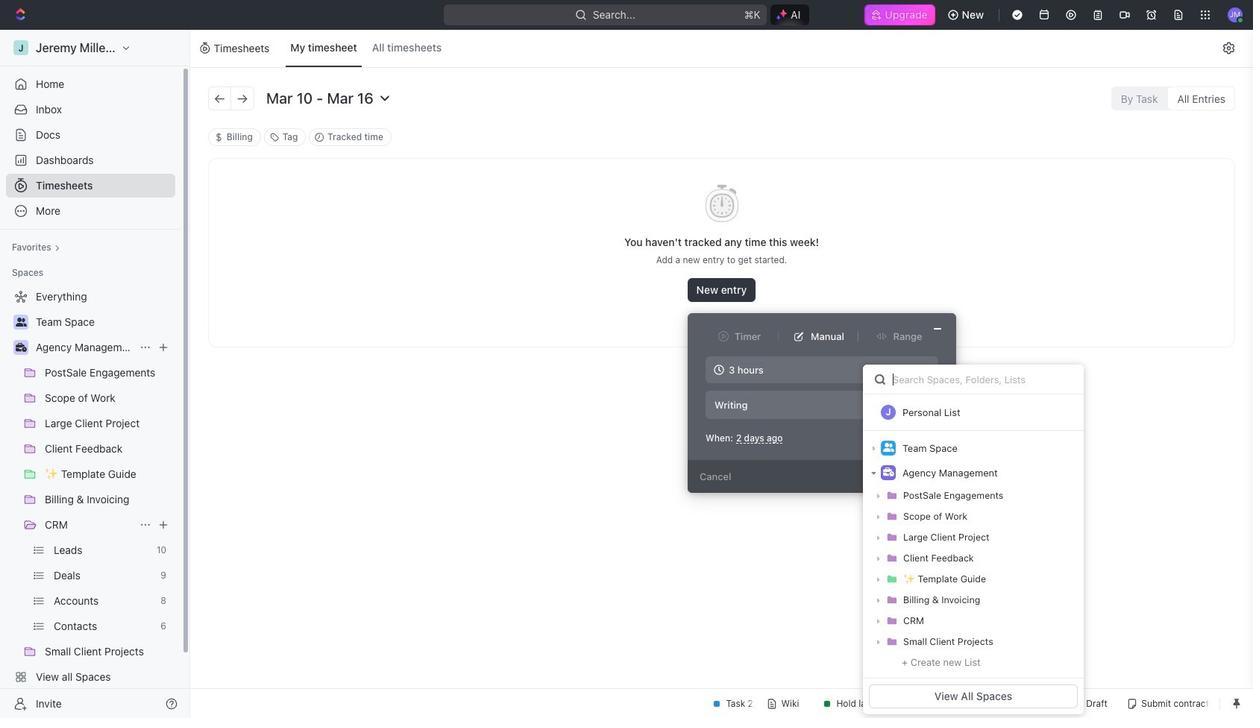 Task type: vqa. For each thing, say whether or not it's contained in the screenshot.
middle Browser
no



Task type: describe. For each thing, give the bounding box(es) containing it.
tree inside sidebar navigation
[[6, 285, 175, 715]]

Enter a new task name... text field
[[713, 398, 863, 412]]

1 vertical spatial business time image
[[883, 468, 894, 477]]

Search Spaces, Folders, Lists text field
[[863, 365, 1084, 395]]

user group image
[[883, 444, 894, 453]]

business time image inside sidebar navigation
[[15, 343, 26, 352]]



Task type: locate. For each thing, give the bounding box(es) containing it.
tree
[[6, 285, 175, 715]]

sidebar navigation
[[0, 30, 190, 719]]

0 horizontal spatial business time image
[[15, 343, 26, 352]]

1 horizontal spatial business time image
[[883, 468, 894, 477]]

business time image
[[15, 343, 26, 352], [883, 468, 894, 477]]

0 vertical spatial business time image
[[15, 343, 26, 352]]

Enter time e.g. 3 hours 20 mins text field
[[706, 357, 939, 384]]



